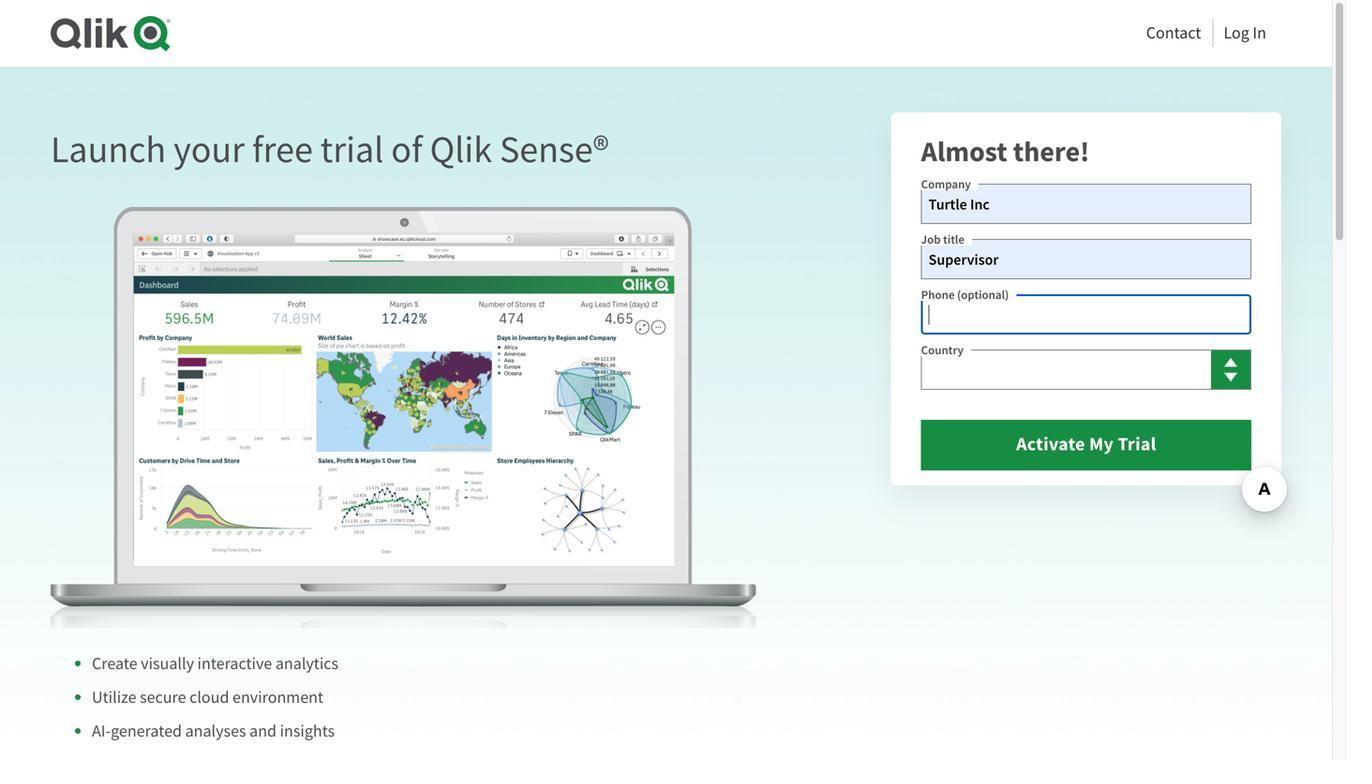 Task type: vqa. For each thing, say whether or not it's contained in the screenshot.
for within "Enable DataOps for any analytics environment, from Qlik to Tableau, Power BI and beyond. Our Qlik Data Integrati"
no



Task type: describe. For each thing, give the bounding box(es) containing it.
company
[[921, 176, 971, 192]]

job
[[921, 232, 941, 248]]

ai-
[[92, 721, 111, 742]]

there!
[[1013, 133, 1089, 171]]

sense®
[[500, 126, 609, 174]]

phone
[[921, 287, 955, 303]]

launch
[[51, 126, 166, 174]]

log in
[[1224, 22, 1266, 43]]

create
[[92, 653, 137, 675]]

cloud
[[189, 687, 229, 708]]

of
[[391, 126, 422, 174]]

secure
[[140, 687, 186, 708]]

job title
[[921, 232, 965, 248]]

launch your free trial of qlik sense®
[[51, 126, 609, 174]]

your
[[174, 126, 245, 174]]

ai-generated analyses and insights
[[92, 721, 335, 742]]

analyses
[[185, 721, 246, 742]]

utilize secure cloud environment
[[92, 687, 323, 708]]



Task type: locate. For each thing, give the bounding box(es) containing it.
create visually interactive analytics
[[92, 653, 338, 675]]

almost there!
[[921, 133, 1089, 171]]

and
[[249, 721, 277, 742]]

insights
[[280, 721, 335, 742]]

generated
[[111, 721, 182, 742]]

go to the home page. image
[[51, 15, 171, 52]]

qlik
[[430, 126, 492, 174]]

analytics
[[275, 653, 338, 675]]

country
[[921, 342, 964, 358]]

Company text field
[[921, 184, 1251, 224]]

free
[[252, 126, 313, 174]]

Phone (optional) text field
[[921, 294, 1251, 335]]

(optional)
[[957, 287, 1009, 303]]

log
[[1224, 22, 1249, 43]]

interactive
[[197, 653, 272, 675]]

Job title text field
[[921, 239, 1251, 279]]

utilize
[[92, 687, 136, 708]]

title
[[943, 232, 965, 248]]

visually
[[141, 653, 194, 675]]

almost
[[921, 133, 1007, 171]]

None submit
[[921, 420, 1251, 471]]

environment
[[233, 687, 323, 708]]

contact link
[[1146, 17, 1201, 48]]

contact
[[1146, 22, 1201, 43]]

log in link
[[1224, 17, 1266, 48]]

phone (optional)
[[921, 287, 1009, 303]]

trial
[[320, 126, 384, 174]]

in
[[1253, 22, 1266, 43]]



